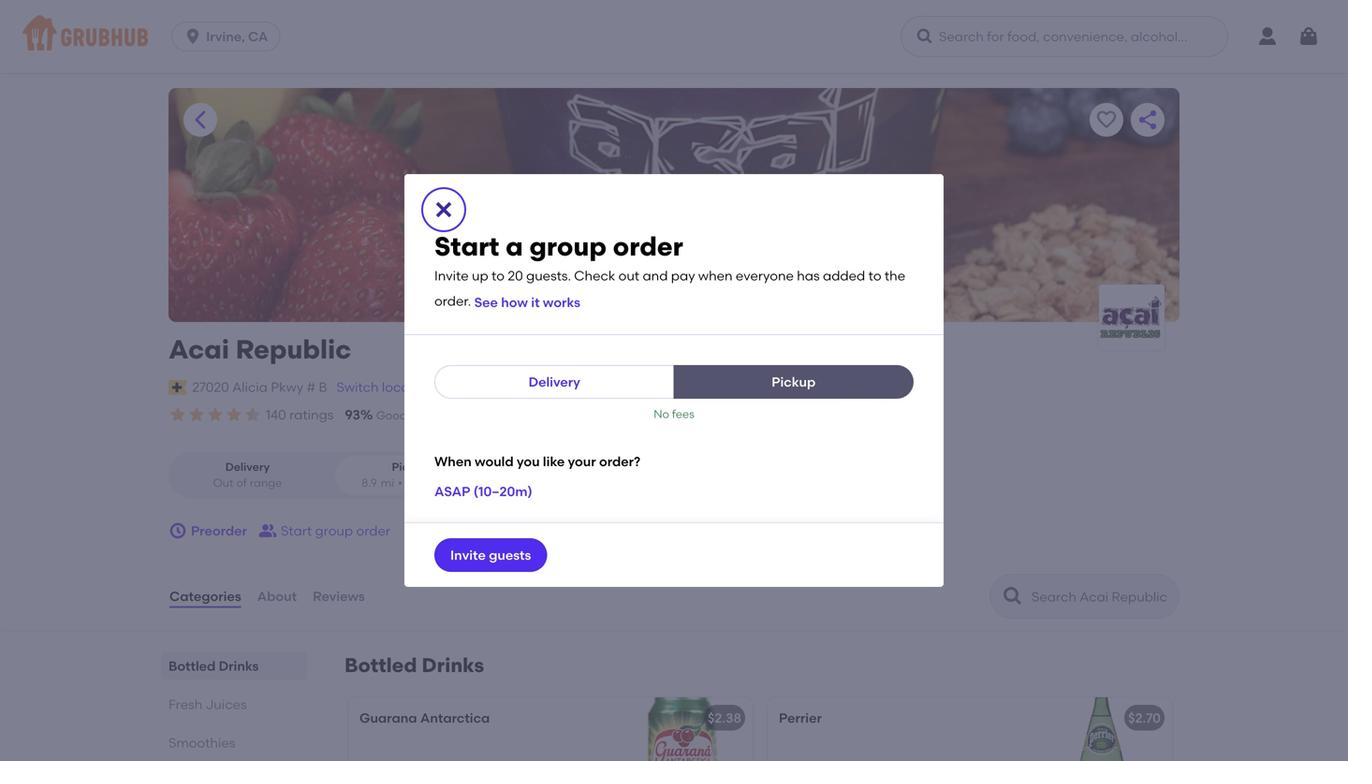 Task type: describe. For each thing, give the bounding box(es) containing it.
correct
[[616, 409, 658, 422]]

order?
[[599, 454, 641, 470]]

0 horizontal spatial bottled
[[169, 659, 216, 674]]

b
[[319, 380, 327, 395]]

order.
[[435, 293, 471, 309]]

delivery button
[[435, 365, 675, 399]]

#
[[307, 380, 316, 395]]

invite inside start a group order invite up to 20 guests. check out and pay when everyone has added to the order.
[[435, 268, 469, 284]]

switch
[[337, 380, 379, 395]]

8.9
[[362, 476, 377, 490]]

about
[[257, 589, 297, 605]]

start for group
[[281, 523, 312, 539]]

preorder button
[[169, 514, 247, 548]]

up
[[472, 268, 489, 284]]

out
[[619, 268, 640, 284]]

save this restaurant button
[[1090, 103, 1124, 137]]

pickup button
[[674, 365, 914, 399]]

good food
[[376, 409, 435, 422]]

smoothies
[[169, 735, 235, 751]]

order inside start group order button
[[356, 523, 391, 539]]

of
[[236, 476, 247, 490]]

added
[[823, 268, 866, 284]]

caret left icon image
[[189, 109, 212, 131]]

irvine,
[[206, 29, 245, 44]]

no fees
[[654, 407, 695, 421]]

about button
[[256, 563, 298, 630]]

delivery for delivery out of range
[[225, 460, 270, 474]]

out
[[213, 476, 234, 490]]

mi
[[381, 476, 394, 490]]

categories button
[[169, 563, 242, 630]]

invite inside invite guests button
[[451, 547, 486, 563]]

guests.
[[526, 268, 571, 284]]

has
[[797, 268, 820, 284]]

140
[[266, 407, 286, 423]]

fresh
[[169, 697, 203, 713]]

irvine, ca button
[[172, 22, 288, 52]]

the
[[885, 268, 906, 284]]

acai republic logo image
[[1100, 295, 1165, 340]]

guarana antarctica
[[360, 710, 490, 726]]

people icon image
[[258, 522, 277, 541]]

$2.70
[[1129, 710, 1161, 726]]

correct order
[[616, 409, 690, 422]]

delivery for delivery
[[529, 374, 581, 390]]

asap (10–20m)
[[435, 484, 533, 500]]

delivery out of range
[[213, 460, 282, 490]]

switch location button
[[336, 377, 435, 398]]

(10–20m)
[[474, 484, 533, 500]]

food
[[410, 409, 435, 422]]

27020 alicia pkwy # b button
[[191, 377, 328, 398]]

a
[[506, 231, 523, 262]]

save this restaurant image
[[1096, 109, 1118, 131]]

check
[[574, 268, 616, 284]]

option group containing delivery out of range
[[169, 452, 490, 499]]

when
[[699, 268, 733, 284]]

1 vertical spatial order
[[661, 409, 690, 422]]

no
[[654, 407, 670, 421]]

subscription pass image
[[169, 380, 188, 395]]

2 to from the left
[[869, 268, 882, 284]]

alicia
[[232, 380, 268, 395]]

pay
[[671, 268, 695, 284]]

1 horizontal spatial bottled drinks
[[345, 654, 484, 678]]

pkwy
[[271, 380, 304, 395]]

1 horizontal spatial drinks
[[422, 654, 484, 678]]

search icon image
[[1002, 585, 1025, 608]]

$2.38
[[708, 710, 742, 726]]

Search Acai Republic search field
[[1030, 588, 1174, 606]]

1 vertical spatial svg image
[[433, 199, 455, 221]]

1 horizontal spatial svg image
[[1298, 25, 1321, 48]]

when
[[435, 454, 472, 470]]

1 to from the left
[[492, 268, 505, 284]]

guarana
[[360, 710, 417, 726]]

acai
[[169, 334, 229, 365]]

switch location
[[337, 380, 434, 395]]

10–20
[[406, 476, 437, 490]]

0 horizontal spatial drinks
[[219, 659, 259, 674]]

svg image inside main navigation navigation
[[916, 27, 935, 46]]

when would you like your order?
[[435, 454, 641, 470]]

start a group order invite up to 20 guests. check out and pay when everyone has added to the order.
[[435, 231, 906, 309]]



Task type: locate. For each thing, give the bounding box(es) containing it.
0 horizontal spatial svg image
[[169, 522, 187, 541]]

bottled drinks
[[345, 654, 484, 678], [169, 659, 259, 674]]

start inside start a group order invite up to 20 guests. check out and pay when everyone has added to the order.
[[435, 231, 500, 262]]

start group order
[[281, 523, 391, 539]]

republic
[[236, 334, 351, 365]]

guests
[[489, 547, 531, 563]]

bottled up guarana
[[345, 654, 417, 678]]

location
[[382, 380, 434, 395]]

svg image inside preorder button
[[169, 522, 187, 541]]

your
[[568, 454, 596, 470]]

pickup for pickup 8.9 mi • 10–20 min
[[392, 460, 430, 474]]

start
[[435, 231, 500, 262], [281, 523, 312, 539]]

to left the
[[869, 268, 882, 284]]

1 horizontal spatial delivery
[[529, 374, 581, 390]]

pickup
[[772, 374, 816, 390], [392, 460, 430, 474]]

0 horizontal spatial start
[[281, 523, 312, 539]]

start right 'people icon'
[[281, 523, 312, 539]]

min
[[440, 476, 460, 490]]

1 horizontal spatial bottled
[[345, 654, 417, 678]]

svg image
[[1298, 25, 1321, 48], [184, 27, 202, 46]]

order down 8.9
[[356, 523, 391, 539]]

option group
[[169, 452, 490, 499]]

delivery up the of
[[225, 460, 270, 474]]

20
[[508, 268, 523, 284]]

pickup 8.9 mi • 10–20 min
[[362, 460, 460, 490]]

delivery up like
[[529, 374, 581, 390]]

good
[[376, 409, 407, 422]]

0 vertical spatial start
[[435, 231, 500, 262]]

drinks up antarctica
[[422, 654, 484, 678]]

bottled up fresh
[[169, 659, 216, 674]]

delivery
[[529, 374, 581, 390], [225, 460, 270, 474]]

0 vertical spatial order
[[613, 231, 684, 262]]

and
[[643, 268, 668, 284]]

fees
[[672, 407, 695, 421]]

antarctica
[[420, 710, 490, 726]]

1 horizontal spatial pickup
[[772, 374, 816, 390]]

range
[[250, 476, 282, 490]]

1 vertical spatial delivery
[[225, 460, 270, 474]]

share icon image
[[1137, 109, 1160, 131]]

pickup inside pickup 8.9 mi • 10–20 min
[[392, 460, 430, 474]]

ratings
[[289, 407, 334, 423]]

1 horizontal spatial group
[[530, 231, 607, 262]]

0 horizontal spatial svg image
[[184, 27, 202, 46]]

see how it works button
[[475, 286, 581, 319]]

0 vertical spatial delivery
[[529, 374, 581, 390]]

you
[[517, 454, 540, 470]]

see
[[475, 294, 498, 310]]

guarana antarctica image
[[613, 698, 753, 761]]

27020 alicia pkwy # b
[[192, 380, 327, 395]]

0 horizontal spatial bottled drinks
[[169, 659, 259, 674]]

pickup for pickup
[[772, 374, 816, 390]]

93
[[345, 407, 360, 423]]

drinks
[[422, 654, 484, 678], [219, 659, 259, 674]]

invite guests
[[451, 547, 531, 563]]

2 horizontal spatial svg image
[[916, 27, 935, 46]]

1 vertical spatial start
[[281, 523, 312, 539]]

140 ratings
[[266, 407, 334, 423]]

0 vertical spatial group
[[530, 231, 607, 262]]

order up and
[[613, 231, 684, 262]]

reviews button
[[312, 563, 366, 630]]

perrier
[[779, 710, 822, 726]]

•
[[398, 476, 403, 490]]

to left 20
[[492, 268, 505, 284]]

1 vertical spatial group
[[315, 523, 353, 539]]

asap (10–20m) button
[[435, 475, 533, 509]]

order right correct
[[661, 409, 690, 422]]

drinks up juices
[[219, 659, 259, 674]]

1 vertical spatial invite
[[451, 547, 486, 563]]

reviews
[[313, 589, 365, 605]]

works
[[543, 294, 581, 310]]

2 vertical spatial order
[[356, 523, 391, 539]]

1 horizontal spatial start
[[435, 231, 500, 262]]

svg image
[[916, 27, 935, 46], [433, 199, 455, 221], [169, 522, 187, 541]]

start inside button
[[281, 523, 312, 539]]

group
[[530, 231, 607, 262], [315, 523, 353, 539]]

1 horizontal spatial svg image
[[433, 199, 455, 221]]

1 vertical spatial pickup
[[392, 460, 430, 474]]

juices
[[206, 697, 247, 713]]

invite up order.
[[435, 268, 469, 284]]

delivery inside button
[[529, 374, 581, 390]]

see how it works
[[475, 294, 581, 310]]

it
[[531, 294, 540, 310]]

would
[[475, 454, 514, 470]]

svg image inside irvine, ca button
[[184, 27, 202, 46]]

0 vertical spatial pickup
[[772, 374, 816, 390]]

bottled drinks up fresh juices
[[169, 659, 259, 674]]

how
[[501, 294, 528, 310]]

categories
[[170, 589, 241, 605]]

group up reviews
[[315, 523, 353, 539]]

start group order button
[[258, 514, 391, 548]]

0 horizontal spatial delivery
[[225, 460, 270, 474]]

perrier image
[[1032, 698, 1173, 761]]

asap
[[435, 484, 471, 500]]

2 vertical spatial svg image
[[169, 522, 187, 541]]

0 horizontal spatial group
[[315, 523, 353, 539]]

0 vertical spatial svg image
[[916, 27, 935, 46]]

group up guests.
[[530, 231, 607, 262]]

delivery inside delivery out of range
[[225, 460, 270, 474]]

bottled drinks up "guarana antarctica"
[[345, 654, 484, 678]]

order
[[613, 231, 684, 262], [661, 409, 690, 422], [356, 523, 391, 539]]

to
[[492, 268, 505, 284], [869, 268, 882, 284]]

acai republic
[[169, 334, 351, 365]]

0 horizontal spatial pickup
[[392, 460, 430, 474]]

ca
[[248, 29, 268, 44]]

pickup inside button
[[772, 374, 816, 390]]

invite left guests
[[451, 547, 486, 563]]

main navigation navigation
[[0, 0, 1349, 73]]

start up up
[[435, 231, 500, 262]]

group inside button
[[315, 523, 353, 539]]

fresh juices
[[169, 697, 247, 713]]

0 horizontal spatial to
[[492, 268, 505, 284]]

everyone
[[736, 268, 794, 284]]

27020
[[192, 380, 229, 395]]

order inside start a group order invite up to 20 guests. check out and pay when everyone has added to the order.
[[613, 231, 684, 262]]

invite guests button
[[435, 539, 547, 572]]

invite
[[435, 268, 469, 284], [451, 547, 486, 563]]

irvine, ca
[[206, 29, 268, 44]]

0 vertical spatial invite
[[435, 268, 469, 284]]

start for a
[[435, 231, 500, 262]]

preorder
[[191, 523, 247, 539]]

star icon image
[[169, 406, 187, 424], [187, 406, 206, 424], [206, 406, 225, 424], [225, 406, 244, 424], [244, 406, 262, 424], [244, 406, 262, 424]]

group inside start a group order invite up to 20 guests. check out and pay when everyone has added to the order.
[[530, 231, 607, 262]]

1 horizontal spatial to
[[869, 268, 882, 284]]

like
[[543, 454, 565, 470]]

bottled
[[345, 654, 417, 678], [169, 659, 216, 674]]



Task type: vqa. For each thing, say whether or not it's contained in the screenshot.
salads tab
no



